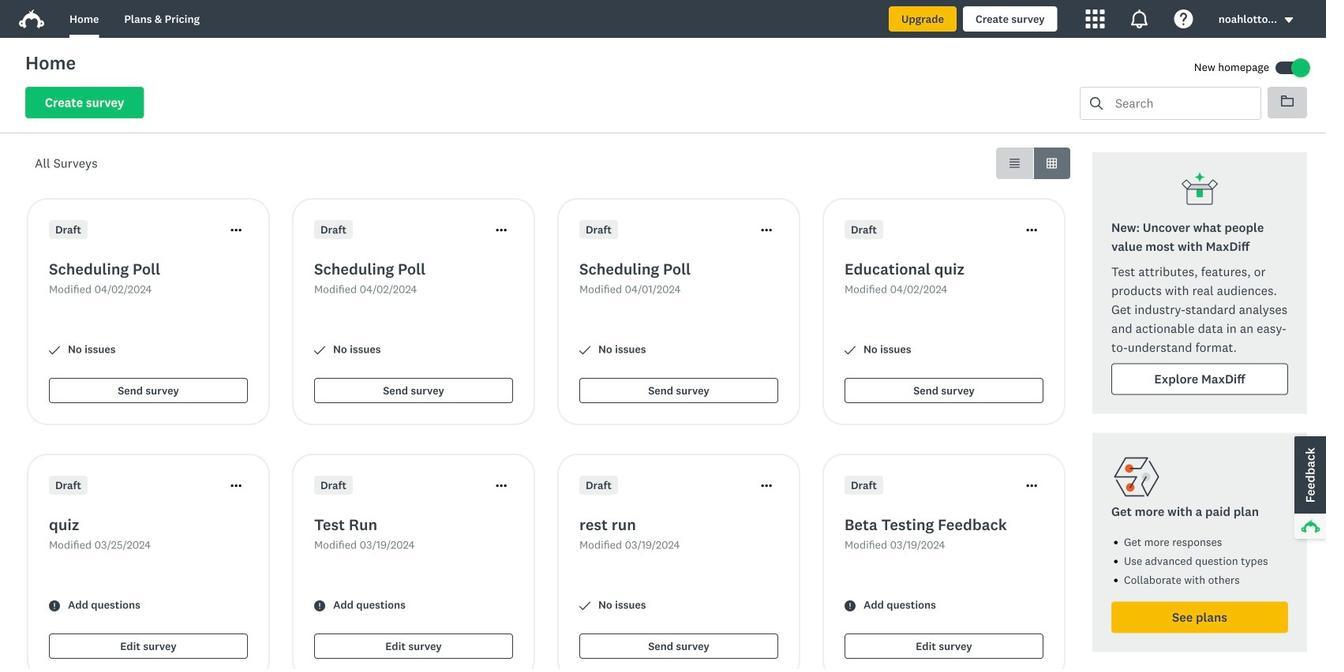 Task type: describe. For each thing, give the bounding box(es) containing it.
1 no issues image from the left
[[49, 345, 60, 356]]

3 warning image from the left
[[845, 601, 856, 612]]

2 no issues image from the left
[[314, 345, 325, 356]]

search image
[[1090, 97, 1103, 110]]

response based pricing icon image
[[1112, 452, 1162, 503]]

2 brand logo image from the top
[[19, 9, 44, 28]]

Search text field
[[1103, 88, 1261, 119]]

help icon image
[[1175, 9, 1194, 28]]



Task type: locate. For each thing, give the bounding box(es) containing it.
max diff icon image
[[1181, 171, 1219, 209]]

products icon image
[[1086, 9, 1105, 28], [1086, 9, 1105, 28]]

no issues image
[[49, 345, 60, 356], [314, 345, 325, 356]]

1 folders image from the top
[[1281, 95, 1294, 107]]

2 folders image from the top
[[1281, 96, 1294, 107]]

1 brand logo image from the top
[[19, 6, 44, 32]]

no issues image
[[580, 345, 591, 356], [845, 345, 856, 356], [580, 601, 591, 612]]

1 horizontal spatial no issues image
[[314, 345, 325, 356]]

2 horizontal spatial warning image
[[845, 601, 856, 612]]

search image
[[1090, 97, 1103, 110]]

1 warning image from the left
[[49, 601, 60, 612]]

dropdown arrow icon image
[[1284, 15, 1295, 26], [1285, 17, 1294, 23]]

2 warning image from the left
[[314, 601, 325, 612]]

group
[[996, 148, 1071, 179]]

warning image
[[49, 601, 60, 612], [314, 601, 325, 612], [845, 601, 856, 612]]

notification center icon image
[[1130, 9, 1149, 28]]

brand logo image
[[19, 6, 44, 32], [19, 9, 44, 28]]

0 horizontal spatial no issues image
[[49, 345, 60, 356]]

folders image
[[1281, 95, 1294, 107], [1281, 96, 1294, 107]]

1 horizontal spatial warning image
[[314, 601, 325, 612]]

0 horizontal spatial warning image
[[49, 601, 60, 612]]



Task type: vqa. For each thing, say whether or not it's contained in the screenshot.
Survey name 'field' on the top of the page
no



